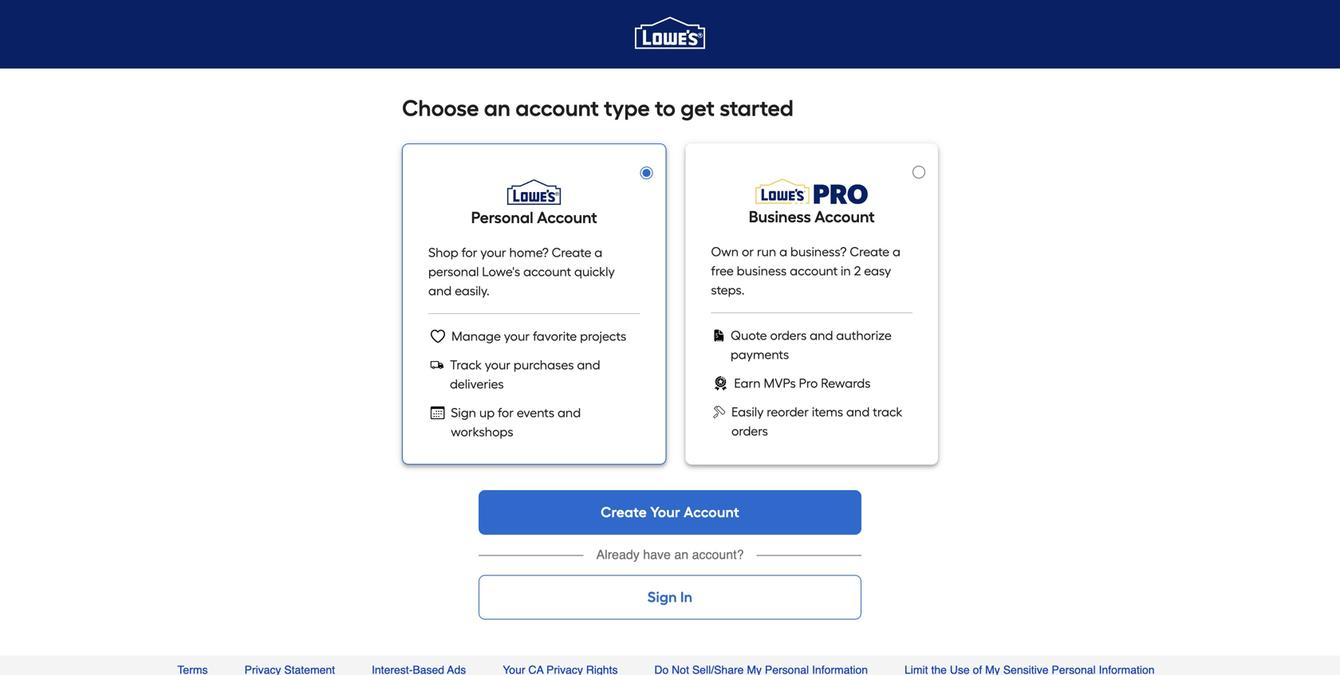 Task type: vqa. For each thing, say whether or not it's contained in the screenshot.
your associated with Manage
yes



Task type: locate. For each thing, give the bounding box(es) containing it.
account inside the own or run a business? create a free business account in 2 easy steps.
[[790, 264, 838, 279]]

earn
[[734, 376, 761, 391]]

0 horizontal spatial create
[[552, 245, 591, 260]]

account left type
[[516, 95, 599, 122]]

a right run
[[779, 244, 787, 260]]

1 vertical spatial orders
[[732, 424, 768, 439]]

and down 'projects'
[[577, 358, 600, 373]]

1 horizontal spatial account
[[684, 504, 739, 521]]

create your account
[[601, 504, 739, 521]]

your up 'lowe's'
[[481, 245, 506, 260]]

and left track
[[846, 405, 870, 420]]

paint image
[[711, 403, 728, 422]]

0 horizontal spatial account
[[537, 208, 597, 227]]

favorite
[[533, 329, 577, 344]]

sign left "in"
[[648, 589, 677, 606]]

sign in button
[[479, 576, 861, 620]]

account up the business?
[[815, 207, 875, 227]]

0 vertical spatial orders
[[770, 328, 807, 343]]

your inside shop for your home? create a personal lowe's account quickly and easily.
[[481, 245, 506, 260]]

1 horizontal spatial create
[[601, 504, 647, 521]]

quote orders and authorize payments
[[731, 328, 892, 363]]

for
[[462, 245, 477, 260], [498, 406, 514, 421]]

home?
[[509, 245, 549, 260]]

1 vertical spatial for
[[498, 406, 514, 421]]

an
[[484, 95, 511, 122], [674, 548, 688, 562]]

your
[[481, 245, 506, 260], [504, 329, 530, 344], [485, 358, 511, 373]]

orders inside easily reorder items and track orders
[[732, 424, 768, 439]]

started
[[720, 95, 794, 122]]

a inside shop for your home? create a personal lowe's account quickly and easily.
[[594, 245, 602, 260]]

and inside quote orders and authorize payments
[[810, 328, 833, 343]]

0 horizontal spatial sign
[[451, 406, 476, 421]]

0 horizontal spatial a
[[594, 245, 602, 260]]

shop
[[428, 245, 458, 260]]

track your purchases and deliveries
[[450, 358, 600, 392]]

account down the business?
[[790, 264, 838, 279]]

and inside track your purchases and deliveries
[[577, 358, 600, 373]]

sign inside button
[[648, 589, 677, 606]]

and
[[428, 284, 452, 299], [810, 328, 833, 343], [577, 358, 600, 373], [846, 405, 870, 420], [558, 406, 581, 421]]

account for business account
[[815, 207, 875, 227]]

your inside track your purchases and deliveries
[[485, 358, 511, 373]]

create up quickly
[[552, 245, 591, 260]]

your left favorite
[[504, 329, 530, 344]]

0 horizontal spatial orders
[[732, 424, 768, 439]]

for right up
[[498, 406, 514, 421]]

already
[[596, 548, 640, 562]]

orders up payments in the bottom right of the page
[[770, 328, 807, 343]]

1 vertical spatial an
[[674, 548, 688, 562]]

business
[[749, 207, 811, 227]]

your for track
[[485, 358, 511, 373]]

calendar image
[[428, 404, 447, 423]]

0 vertical spatial sign
[[451, 406, 476, 421]]

for inside shop for your home? create a personal lowe's account quickly and easily.
[[462, 245, 477, 260]]

authorize
[[836, 328, 892, 343]]

account down home?
[[523, 264, 571, 280]]

orders
[[770, 328, 807, 343], [732, 424, 768, 439]]

personal account
[[471, 208, 597, 227]]

truck image
[[428, 356, 446, 375]]

lowe's home improvement logo image
[[635, 0, 705, 69]]

easy
[[864, 264, 891, 279]]

a
[[779, 244, 787, 260], [893, 244, 901, 260], [594, 245, 602, 260]]

create up easy
[[850, 244, 889, 260]]

a right the business?
[[893, 244, 901, 260]]

for up personal
[[462, 245, 477, 260]]

for inside sign up for events and workshops
[[498, 406, 514, 421]]

a up quickly
[[594, 245, 602, 260]]

create inside shop for your home? create a personal lowe's account quickly and easily.
[[552, 245, 591, 260]]

account up home?
[[537, 208, 597, 227]]

sign left up
[[451, 406, 476, 421]]

manage your favorite projects
[[451, 329, 626, 344]]

in
[[841, 264, 851, 279]]

0 horizontal spatial for
[[462, 245, 477, 260]]

get
[[681, 95, 715, 122]]

quote
[[731, 328, 767, 343]]

account?
[[692, 548, 744, 562]]

1 horizontal spatial orders
[[770, 328, 807, 343]]

run
[[757, 244, 776, 260]]

2
[[854, 264, 861, 279]]

up
[[479, 406, 495, 421]]

account up account?
[[684, 504, 739, 521]]

sign for sign in
[[648, 589, 677, 606]]

events
[[517, 406, 554, 421]]

sign
[[451, 406, 476, 421], [648, 589, 677, 606]]

account
[[516, 95, 599, 122], [790, 264, 838, 279], [523, 264, 571, 280]]

2 horizontal spatial create
[[850, 244, 889, 260]]

track
[[873, 405, 903, 420]]

0 horizontal spatial an
[[484, 95, 511, 122]]

2 horizontal spatial account
[[815, 207, 875, 227]]

choose an account type to get started
[[402, 95, 794, 122]]

orders down easily
[[732, 424, 768, 439]]

1 horizontal spatial for
[[498, 406, 514, 421]]

your up deliveries
[[485, 358, 511, 373]]

an right choose
[[484, 95, 511, 122]]

an right the have
[[674, 548, 688, 562]]

mvps
[[764, 376, 796, 391]]

account
[[815, 207, 875, 227], [537, 208, 597, 227], [684, 504, 739, 521]]

0 vertical spatial your
[[481, 245, 506, 260]]

items
[[812, 405, 843, 420]]

2 horizontal spatial a
[[893, 244, 901, 260]]

and down personal
[[428, 284, 452, 299]]

create left your on the bottom of page
[[601, 504, 647, 521]]

have
[[643, 548, 671, 562]]

1 vertical spatial your
[[504, 329, 530, 344]]

and left authorize
[[810, 328, 833, 343]]

1 horizontal spatial sign
[[648, 589, 677, 606]]

sign inside sign up for events and workshops
[[451, 406, 476, 421]]

2 vertical spatial your
[[485, 358, 511, 373]]

1 vertical spatial sign
[[648, 589, 677, 606]]

and right the events
[[558, 406, 581, 421]]

0 vertical spatial for
[[462, 245, 477, 260]]

to
[[655, 95, 676, 122]]

create
[[850, 244, 889, 260], [552, 245, 591, 260], [601, 504, 647, 521]]



Task type: describe. For each thing, give the bounding box(es) containing it.
easily.
[[455, 284, 490, 299]]

easily reorder items and track orders
[[732, 405, 903, 439]]

type
[[604, 95, 650, 122]]

own
[[711, 244, 739, 260]]

easily
[[732, 405, 764, 420]]

lowe's
[[482, 264, 520, 280]]

workshops
[[451, 425, 513, 440]]

pro quotes image
[[711, 326, 727, 345]]

personal
[[428, 264, 479, 280]]

manage
[[451, 329, 501, 344]]

free
[[711, 264, 734, 279]]

your for manage
[[504, 329, 530, 344]]

own or run a business? create a free business account in 2 easy steps.
[[711, 244, 901, 298]]

1 horizontal spatial an
[[674, 548, 688, 562]]

create your account button
[[479, 491, 861, 535]]

quickly
[[574, 264, 615, 280]]

sign in
[[648, 589, 693, 606]]

0 vertical spatial an
[[484, 95, 511, 122]]

heart outlined image
[[428, 327, 447, 346]]

create inside button
[[601, 504, 647, 521]]

business
[[737, 264, 787, 279]]

offers image
[[711, 374, 730, 393]]

1 horizontal spatial a
[[779, 244, 787, 260]]

payments
[[731, 347, 789, 363]]

personal
[[471, 208, 533, 227]]

your
[[650, 504, 680, 521]]

deliveries
[[450, 377, 504, 392]]

account inside shop for your home? create a personal lowe's account quickly and easily.
[[523, 264, 571, 280]]

or
[[742, 244, 754, 260]]

in
[[680, 589, 693, 606]]

and inside sign up for events and workshops
[[558, 406, 581, 421]]

shop for your home? create a personal lowe's account quickly and easily.
[[428, 245, 615, 299]]

and inside easily reorder items and track orders
[[846, 405, 870, 420]]

sign for sign up for events and workshops
[[451, 406, 476, 421]]

earn mvps pro rewards
[[734, 376, 871, 391]]

and inside shop for your home? create a personal lowe's account quickly and easily.
[[428, 284, 452, 299]]

business?
[[790, 244, 847, 260]]

rewards
[[821, 376, 871, 391]]

business account
[[749, 207, 875, 227]]

choose
[[402, 95, 479, 122]]

track
[[450, 358, 482, 373]]

reorder
[[767, 405, 809, 420]]

orders inside quote orders and authorize payments
[[770, 328, 807, 343]]

create inside the own or run a business? create a free business account in 2 easy steps.
[[850, 244, 889, 260]]

account inside button
[[684, 504, 739, 521]]

account for personal account
[[537, 208, 597, 227]]

pro
[[799, 376, 818, 391]]

projects
[[580, 329, 626, 344]]

already have an account?
[[596, 548, 744, 562]]

sign up for events and workshops
[[451, 406, 581, 440]]

purchases
[[514, 358, 574, 373]]

steps.
[[711, 283, 745, 298]]



